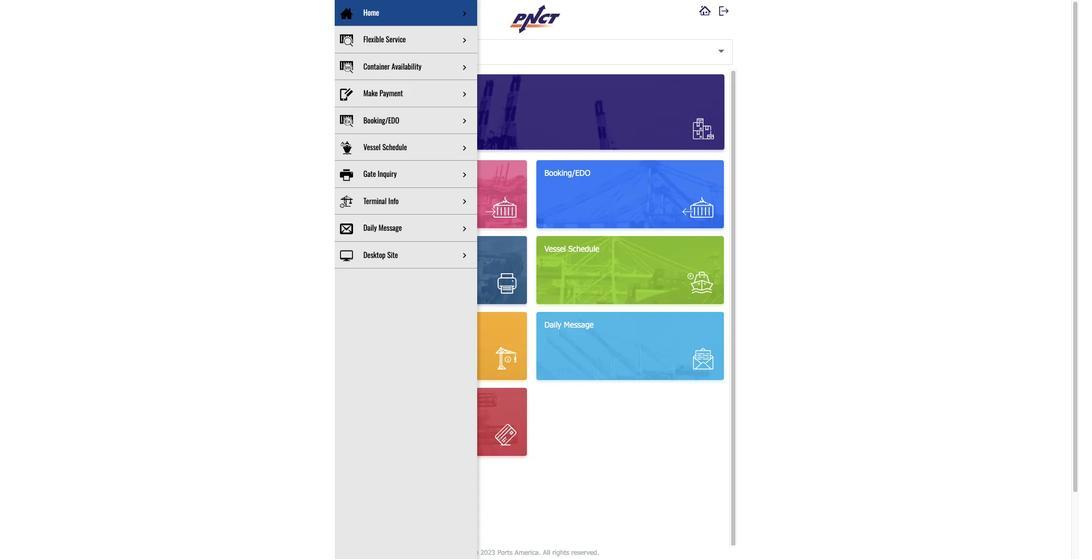 Task type: locate. For each thing, give the bounding box(es) containing it.
1 vertical spatial service
[[379, 83, 407, 92]]

daily
[[364, 222, 377, 233], [545, 320, 562, 330]]

0 horizontal spatial vessel schedule link
[[335, 134, 477, 161]]

availability up terminal info "link" at top left
[[383, 168, 420, 178]]

message inside main content
[[564, 320, 594, 330]]

container down newark at the top of page
[[364, 61, 390, 72]]

port
[[347, 47, 361, 56]]

main content containing container availability
[[335, 69, 729, 560]]

0 vertical spatial booking/edo
[[364, 115, 399, 126]]

0 vertical spatial daily
[[364, 222, 377, 233]]

1 vertical spatial booking/edo
[[545, 168, 591, 178]]

1 horizontal spatial vessel schedule link
[[537, 237, 724, 305]]

1 vertical spatial daily
[[545, 320, 562, 330]]

gate inquiry link
[[335, 161, 477, 188], [339, 237, 527, 305]]

2 vertical spatial container
[[347, 168, 381, 178]]

service inside button
[[379, 83, 407, 92]]

0 vertical spatial gate
[[364, 168, 376, 179]]

flexible left payment
[[347, 83, 376, 92]]

1 vertical spatial booking/edo link
[[537, 161, 724, 229]]

service
[[386, 34, 406, 45], [379, 83, 407, 92]]

1 horizontal spatial booking/edo
[[545, 168, 591, 178]]

info
[[388, 195, 399, 206]]

1 horizontal spatial booking/edo link
[[537, 161, 724, 229]]

0 vertical spatial daily message link
[[335, 215, 477, 242]]

0 vertical spatial vessel
[[364, 141, 381, 152]]

gate inquiry up terminal info
[[364, 168, 397, 179]]

0 vertical spatial container availability
[[364, 61, 422, 72]]

1 vertical spatial gate inquiry
[[347, 244, 390, 254]]

1 horizontal spatial daily
[[545, 320, 562, 330]]

container availability down port newark container terminal
[[364, 61, 422, 72]]

daily message link inside main content
[[537, 313, 724, 381]]

1 horizontal spatial schedule
[[568, 244, 600, 254]]

0 vertical spatial inquiry
[[378, 168, 397, 179]]

container
[[392, 47, 426, 56], [364, 61, 390, 72], [347, 168, 381, 178]]

1 horizontal spatial vessel schedule
[[545, 244, 600, 254]]

schedule inside main content
[[568, 244, 600, 254]]

1 vertical spatial flexible service
[[347, 83, 407, 92]]

container right newark at the top of page
[[392, 47, 426, 56]]

0 vertical spatial daily message
[[364, 222, 402, 233]]

flexible service link
[[335, 26, 477, 53]]

1 vertical spatial schedule
[[568, 244, 600, 254]]

1 vertical spatial gate
[[347, 244, 363, 254]]

0 vertical spatial booking/edo link
[[335, 107, 477, 134]]

flexible service inside button
[[347, 83, 407, 92]]

0 horizontal spatial terminal
[[364, 195, 387, 206]]

vessel schedule link
[[335, 134, 477, 161], [537, 237, 724, 305]]

vessel schedule
[[364, 141, 407, 152], [545, 244, 600, 254]]

inquiry up terminal info
[[378, 168, 397, 179]]

schedule
[[382, 141, 407, 152], [568, 244, 600, 254]]

container availability inside main content
[[347, 168, 420, 178]]

0 horizontal spatial vessel schedule
[[364, 141, 407, 152]]

0 vertical spatial flexible
[[364, 34, 384, 45]]

0 horizontal spatial booking/edo link
[[335, 107, 477, 134]]

flexible
[[364, 34, 384, 45], [347, 83, 376, 92]]

1 vertical spatial message
[[564, 320, 594, 330]]

service right make
[[379, 83, 407, 92]]

desktop site link
[[335, 242, 477, 269]]

1 vertical spatial availability
[[383, 168, 420, 178]]

0 horizontal spatial message
[[379, 222, 402, 233]]

© 2023 ports america. all rights reserved.
[[472, 548, 599, 557]]

gate
[[364, 168, 376, 179], [347, 244, 363, 254]]

site
[[387, 249, 398, 260]]

inquiry
[[378, 168, 397, 179], [366, 244, 390, 254]]

vessel
[[364, 141, 381, 152], [545, 244, 566, 254]]

daily message
[[364, 222, 402, 233], [545, 320, 594, 330]]

1 horizontal spatial vessel
[[545, 244, 566, 254]]

1 vertical spatial flexible
[[347, 83, 376, 92]]

1 vertical spatial daily message
[[545, 320, 594, 330]]

gate inquiry
[[364, 168, 397, 179], [347, 244, 390, 254]]

message
[[379, 222, 402, 233], [564, 320, 594, 330]]

container availability
[[364, 61, 422, 72], [347, 168, 420, 178]]

1 vertical spatial container availability
[[347, 168, 420, 178]]

port newark container terminal banner
[[335, 0, 737, 65]]

availability down port newark container terminal
[[392, 61, 422, 72]]

container up terminal info
[[347, 168, 381, 178]]

1 horizontal spatial daily message link
[[537, 313, 724, 381]]

terminal inside port newark container terminal banner
[[429, 47, 458, 56]]

flexible up newark at the top of page
[[364, 34, 384, 45]]

0 vertical spatial container
[[392, 47, 426, 56]]

1 vertical spatial container availability link
[[339, 161, 527, 229]]

booking/edo
[[364, 115, 399, 126], [545, 168, 591, 178]]

daily inside main content
[[545, 320, 562, 330]]

service up port newark container terminal
[[386, 34, 406, 45]]

1 horizontal spatial terminal
[[429, 47, 458, 56]]

ports
[[498, 548, 513, 557]]

home link
[[335, 0, 477, 26]]

1 horizontal spatial message
[[564, 320, 594, 330]]

availability
[[392, 61, 422, 72], [383, 168, 420, 178]]

main content
[[335, 69, 729, 560]]

newark
[[364, 47, 390, 56]]

container availability up terminal info
[[347, 168, 420, 178]]

© 2023 ports america. all rights reserved. footer
[[331, 546, 740, 560]]

1 horizontal spatial daily message
[[545, 320, 594, 330]]

container availability link
[[335, 53, 477, 80], [339, 161, 527, 229]]

0 vertical spatial container availability link
[[335, 53, 477, 80]]

port newark container terminal
[[347, 47, 458, 56]]

1 vertical spatial daily message link
[[537, 313, 724, 381]]

container inside main content
[[347, 168, 381, 178]]

1 vertical spatial gate inquiry link
[[339, 237, 527, 305]]

0 horizontal spatial daily
[[364, 222, 377, 233]]

0 horizontal spatial booking/edo
[[364, 115, 399, 126]]

inquiry down terminal info
[[366, 244, 390, 254]]

terminal
[[429, 47, 458, 56], [364, 195, 387, 206]]

0 vertical spatial terminal
[[429, 47, 458, 56]]

flexible service up newark at the top of page
[[364, 34, 406, 45]]

reserved.
[[572, 548, 599, 557]]

©
[[472, 548, 479, 557]]

gate inside main content
[[347, 244, 363, 254]]

booking/edo link
[[335, 107, 477, 134], [537, 161, 724, 229]]

1 vertical spatial vessel schedule link
[[537, 237, 724, 305]]

1 vertical spatial terminal
[[364, 195, 387, 206]]

0 vertical spatial gate inquiry link
[[335, 161, 477, 188]]

flexible service down newark at the top of page
[[347, 83, 407, 92]]

gate inquiry down terminal info
[[347, 244, 390, 254]]

booking/edo inside main content
[[545, 168, 591, 178]]

1 vertical spatial vessel schedule
[[545, 244, 600, 254]]

daily message link
[[335, 215, 477, 242], [537, 313, 724, 381]]

0 horizontal spatial schedule
[[382, 141, 407, 152]]

gate left desktop
[[347, 244, 363, 254]]

gate up terminal info
[[364, 168, 376, 179]]

flexible inside flexible service link
[[364, 34, 384, 45]]

flexible service
[[364, 34, 406, 45], [347, 83, 407, 92]]

0 vertical spatial vessel schedule link
[[335, 134, 477, 161]]



Task type: describe. For each thing, give the bounding box(es) containing it.
0 vertical spatial availability
[[392, 61, 422, 72]]

rights
[[552, 548, 569, 557]]

desktop
[[364, 249, 386, 260]]

payment
[[380, 88, 403, 99]]

terminal inside terminal info "link"
[[364, 195, 387, 206]]

america.
[[515, 548, 541, 557]]

1 vertical spatial inquiry
[[366, 244, 390, 254]]

0 horizontal spatial daily message
[[364, 222, 402, 233]]

flexible inside flexible service button
[[347, 83, 376, 92]]

0 vertical spatial gate inquiry
[[364, 168, 397, 179]]

make
[[364, 88, 378, 99]]

0 vertical spatial message
[[379, 222, 402, 233]]

make payment link
[[335, 80, 477, 107]]

terminal info
[[364, 195, 399, 206]]

1 vertical spatial vessel
[[545, 244, 566, 254]]

gate inquiry link inside main content
[[339, 237, 527, 305]]

0 vertical spatial vessel schedule
[[364, 141, 407, 152]]

0 vertical spatial service
[[386, 34, 406, 45]]

0 horizontal spatial vessel
[[364, 141, 381, 152]]

port america logo image
[[510, 0, 562, 34]]

1 vertical spatial container
[[364, 61, 390, 72]]

2023
[[481, 548, 496, 557]]

container inside banner
[[392, 47, 426, 56]]

flexible service button
[[339, 75, 724, 150]]

daily message inside main content
[[545, 320, 594, 330]]

0 vertical spatial flexible service
[[364, 34, 406, 45]]

all
[[543, 548, 550, 557]]

gate inquiry inside main content
[[347, 244, 390, 254]]

desktop site
[[364, 249, 398, 260]]

0 horizontal spatial daily message link
[[335, 215, 477, 242]]

make payment
[[364, 88, 403, 99]]

0 vertical spatial schedule
[[382, 141, 407, 152]]

terminal info link
[[335, 188, 477, 215]]

home
[[364, 7, 379, 18]]



